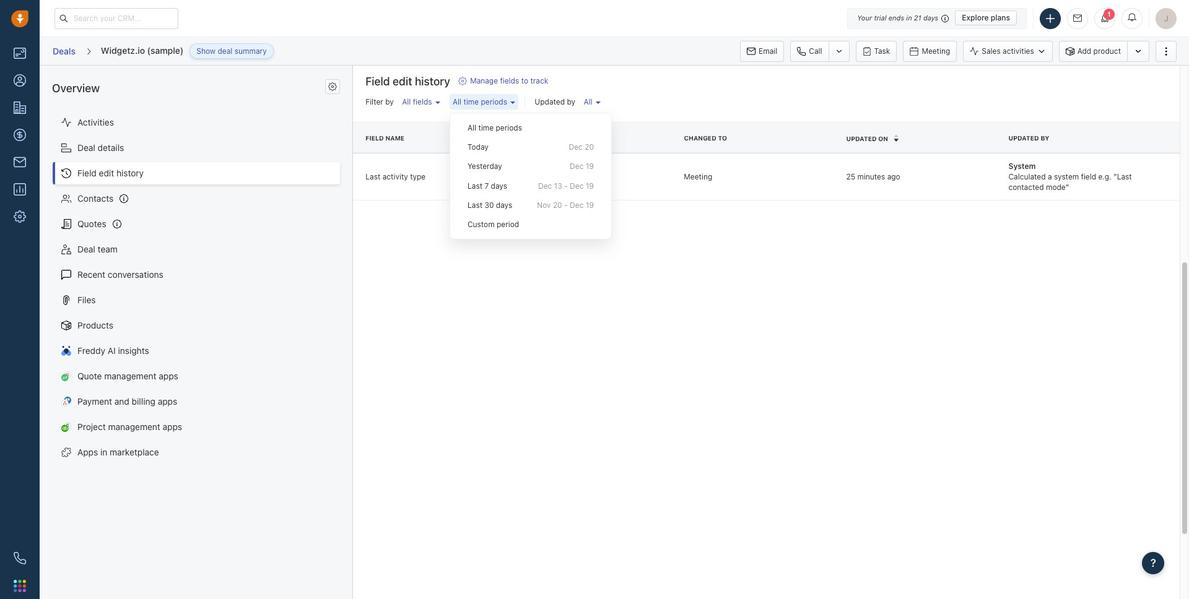 Task type: describe. For each thing, give the bounding box(es) containing it.
2 horizontal spatial by
[[1041, 134, 1049, 142]]

7
[[485, 181, 489, 190]]

sales
[[982, 46, 1001, 56]]

track
[[530, 76, 548, 85]]

1 vertical spatial history
[[116, 168, 144, 179]]

and
[[114, 397, 129, 407]]

manage fields to track
[[470, 76, 548, 85]]

product
[[1093, 46, 1121, 56]]

last for last activity type
[[366, 172, 380, 181]]

1 vertical spatial all time periods
[[468, 123, 522, 133]]

days for nov 20 - dec 19
[[496, 200, 512, 210]]

call
[[809, 46, 822, 55]]

add product
[[1077, 46, 1121, 56]]

days for dec 13 - dec 19
[[491, 181, 507, 190]]

recent
[[77, 270, 105, 280]]

(sample)
[[147, 45, 183, 56]]

freshworks switcher image
[[14, 580, 26, 593]]

e.g.
[[1098, 172, 1111, 181]]

on
[[878, 135, 888, 142]]

all inside all time periods dropdown button
[[453, 97, 461, 107]]

sales activities
[[982, 46, 1034, 56]]

1 vertical spatial apps
[[158, 397, 177, 407]]

activities
[[77, 117, 114, 128]]

1 vertical spatial to
[[718, 134, 727, 142]]

task
[[874, 46, 890, 55]]

widgetz.io
[[101, 45, 145, 56]]

custom period
[[468, 220, 519, 229]]

all time periods button
[[450, 94, 519, 110]]

by for all fields link
[[385, 97, 394, 107]]

name
[[385, 134, 404, 142]]

period
[[497, 220, 519, 229]]

ago
[[887, 172, 900, 181]]

summary
[[235, 46, 267, 56]]

1
[[1107, 10, 1111, 18]]

1 vertical spatial meeting
[[684, 172, 712, 181]]

2 horizontal spatial updated
[[1008, 134, 1039, 142]]

1 vertical spatial in
[[100, 447, 107, 458]]

1 link
[[1094, 8, 1115, 29]]

custom
[[468, 220, 495, 229]]

all up today
[[468, 123, 476, 133]]

25
[[846, 172, 855, 181]]

project management apps
[[77, 422, 182, 433]]

field name
[[366, 134, 404, 142]]

overview
[[52, 82, 100, 95]]

fields for all
[[413, 97, 432, 107]]

dec down 'dec 13 - dec 19'
[[570, 200, 584, 210]]

your
[[857, 14, 872, 22]]

0 vertical spatial in
[[906, 14, 912, 22]]

today
[[468, 143, 488, 152]]

1 vertical spatial field edit history
[[77, 168, 144, 179]]

apps for quote management apps
[[159, 371, 178, 382]]

0 horizontal spatial updated by
[[535, 97, 575, 107]]

last for last 7 days
[[468, 181, 482, 190]]

explore
[[962, 13, 989, 22]]

filter
[[366, 97, 383, 107]]

quote
[[77, 371, 102, 382]]

changed
[[684, 134, 716, 142]]

0 vertical spatial field edit history
[[366, 75, 450, 88]]

freddy
[[77, 346, 105, 356]]

mng settings image
[[328, 83, 337, 91]]

2 vertical spatial field
[[77, 168, 97, 179]]

1 vertical spatial field
[[366, 134, 384, 142]]

1 vertical spatial edit
[[99, 168, 114, 179]]

show deal summary
[[196, 46, 267, 56]]

1 horizontal spatial updated by
[[1008, 134, 1049, 142]]

marketplace
[[110, 447, 159, 458]]

yesterday
[[468, 162, 502, 171]]

management for quote
[[104, 371, 156, 382]]

21
[[914, 14, 921, 22]]

changed to
[[684, 134, 727, 142]]

explore plans
[[962, 13, 1010, 22]]

19 for nov 20 - dec 19
[[586, 200, 594, 210]]

all inside all link
[[584, 97, 592, 107]]

1 horizontal spatial updated
[[846, 135, 877, 142]]

19 for dec 13 - dec 19
[[586, 181, 594, 190]]

project
[[77, 422, 106, 433]]

deal details
[[77, 143, 124, 153]]

phone element
[[7, 546, 32, 571]]

recent conversations
[[77, 270, 163, 280]]

20 for nov
[[553, 200, 562, 210]]

0 horizontal spatial updated
[[535, 97, 565, 107]]

manage fields to track link
[[458, 76, 548, 87]]

activity
[[383, 172, 408, 181]]

"last
[[1113, 172, 1132, 181]]

13
[[554, 181, 562, 190]]

time inside all time periods dropdown button
[[464, 97, 479, 107]]

products
[[77, 320, 113, 331]]

widgetz.io (sample)
[[101, 45, 183, 56]]

20 for dec
[[585, 143, 594, 152]]

payment and billing apps
[[77, 397, 177, 407]]

dec 13 - dec 19
[[538, 181, 594, 190]]

quote management apps
[[77, 371, 178, 382]]

add
[[1077, 46, 1091, 56]]

call button
[[790, 41, 828, 62]]

freddy ai insights
[[77, 346, 149, 356]]

manage
[[470, 76, 498, 85]]

mode"
[[1046, 183, 1069, 192]]

30
[[485, 200, 494, 210]]

all fields
[[402, 97, 432, 107]]

dec for dec 20
[[569, 143, 583, 152]]

files
[[77, 295, 96, 306]]



Task type: vqa. For each thing, say whether or not it's contained in the screenshot.
Meeting inside the button
yes



Task type: locate. For each thing, give the bounding box(es) containing it.
all up dec 20
[[584, 97, 592, 107]]

updated by up system
[[1008, 134, 1049, 142]]

1 horizontal spatial fields
[[500, 76, 519, 85]]

0 vertical spatial meeting
[[922, 46, 950, 55]]

add product button
[[1059, 41, 1127, 62]]

meeting down changed
[[684, 172, 712, 181]]

email button
[[740, 41, 784, 62]]

insights
[[118, 346, 149, 356]]

0 vertical spatial field
[[366, 75, 390, 88]]

0 vertical spatial days
[[923, 14, 938, 22]]

0 vertical spatial to
[[521, 76, 528, 85]]

1 horizontal spatial by
[[567, 97, 575, 107]]

0 vertical spatial time
[[464, 97, 479, 107]]

field
[[1081, 172, 1096, 181]]

0 vertical spatial edit
[[393, 75, 412, 88]]

0 vertical spatial management
[[104, 371, 156, 382]]

dec 20
[[569, 143, 594, 152]]

all time periods inside dropdown button
[[453, 97, 507, 107]]

last activity type
[[366, 172, 426, 181]]

deal left details
[[77, 143, 95, 153]]

1 vertical spatial management
[[108, 422, 160, 433]]

calculated
[[1008, 172, 1046, 181]]

all time periods
[[453, 97, 507, 107], [468, 123, 522, 133]]

periods inside all time periods dropdown button
[[481, 97, 507, 107]]

deal left team
[[77, 244, 95, 255]]

system
[[1054, 172, 1079, 181]]

updated down track
[[535, 97, 565, 107]]

filter by
[[366, 97, 394, 107]]

all right all fields link
[[453, 97, 461, 107]]

history
[[415, 75, 450, 88], [116, 168, 144, 179]]

to
[[521, 76, 528, 85], [718, 134, 727, 142]]

2 vertical spatial days
[[496, 200, 512, 210]]

- down 'dec 13 - dec 19'
[[564, 200, 568, 210]]

show
[[196, 46, 216, 56]]

3 19 from the top
[[586, 200, 594, 210]]

management for project
[[108, 422, 160, 433]]

deal for deal team
[[77, 244, 95, 255]]

history up all fields link
[[415, 75, 450, 88]]

0 vertical spatial updated by
[[535, 97, 575, 107]]

contacted
[[1008, 183, 1044, 192]]

1 deal from the top
[[77, 143, 95, 153]]

- for 20
[[564, 200, 568, 210]]

by
[[567, 97, 575, 107], [385, 97, 394, 107], [1041, 134, 1049, 142]]

dec up 'dec 19'
[[569, 143, 583, 152]]

last 7 days
[[468, 181, 507, 190]]

1 vertical spatial updated by
[[1008, 134, 1049, 142]]

1 vertical spatial deal
[[77, 244, 95, 255]]

conversations
[[108, 270, 163, 280]]

0 vertical spatial periods
[[481, 97, 507, 107]]

last left 30
[[468, 200, 482, 210]]

by right filter
[[385, 97, 394, 107]]

plans
[[991, 13, 1010, 22]]

0 vertical spatial 20
[[585, 143, 594, 152]]

days right 7
[[491, 181, 507, 190]]

management
[[104, 371, 156, 382], [108, 422, 160, 433]]

last 30 days
[[468, 200, 512, 210]]

20 right nov
[[553, 200, 562, 210]]

1 vertical spatial days
[[491, 181, 507, 190]]

1 vertical spatial 20
[[553, 200, 562, 210]]

0 vertical spatial all time periods
[[453, 97, 507, 107]]

details
[[98, 143, 124, 153]]

fields
[[500, 76, 519, 85], [413, 97, 432, 107]]

last left activity
[[366, 172, 380, 181]]

1 horizontal spatial field edit history
[[366, 75, 450, 88]]

apps in marketplace
[[77, 447, 159, 458]]

dec for dec 19
[[570, 162, 584, 171]]

time down manage
[[464, 97, 479, 107]]

0 horizontal spatial field edit history
[[77, 168, 144, 179]]

to right changed
[[718, 134, 727, 142]]

time up today
[[478, 123, 494, 133]]

0 vertical spatial -
[[564, 181, 568, 190]]

nov 20 - dec 19
[[537, 200, 594, 210]]

0 vertical spatial fields
[[500, 76, 519, 85]]

20
[[585, 143, 594, 152], [553, 200, 562, 210]]

to left track
[[521, 76, 528, 85]]

1 vertical spatial periods
[[496, 123, 522, 133]]

explore plans link
[[955, 11, 1017, 25]]

meeting button
[[903, 41, 957, 62]]

a
[[1048, 172, 1052, 181]]

periods down manage fields to track link
[[481, 97, 507, 107]]

fields right manage
[[500, 76, 519, 85]]

dec 19
[[570, 162, 594, 171]]

1 horizontal spatial in
[[906, 14, 912, 22]]

type
[[410, 172, 426, 181]]

- for 13
[[564, 181, 568, 190]]

task button
[[856, 41, 897, 62]]

edit down details
[[99, 168, 114, 179]]

2 - from the top
[[564, 200, 568, 210]]

- right 13
[[564, 181, 568, 190]]

minutes
[[857, 172, 885, 181]]

2 vertical spatial 19
[[586, 200, 594, 210]]

1 vertical spatial time
[[478, 123, 494, 133]]

dec right 13
[[570, 181, 584, 190]]

field edit history up all fields at the left top of the page
[[366, 75, 450, 88]]

deal
[[218, 46, 232, 56]]

contacts
[[77, 193, 114, 204]]

Search your CRM... text field
[[54, 8, 178, 29]]

deal team
[[77, 244, 118, 255]]

your trial ends in 21 days
[[857, 14, 938, 22]]

all time periods up today
[[468, 123, 522, 133]]

20 up 'dec 19'
[[585, 143, 594, 152]]

field edit history
[[366, 75, 450, 88], [77, 168, 144, 179]]

last left 7
[[468, 181, 482, 190]]

1 horizontal spatial edit
[[393, 75, 412, 88]]

dec for dec 13 - dec 19
[[538, 181, 552, 190]]

quotes
[[77, 219, 106, 229]]

1 19 from the top
[[586, 162, 594, 171]]

2 vertical spatial apps
[[163, 422, 182, 433]]

deals link
[[52, 41, 76, 61]]

by left all link
[[567, 97, 575, 107]]

sales activities button
[[963, 41, 1059, 62], [963, 41, 1053, 62]]

apps down payment and billing apps
[[163, 422, 182, 433]]

fields for manage
[[500, 76, 519, 85]]

management up marketplace
[[108, 422, 160, 433]]

email
[[759, 46, 777, 55]]

system
[[1008, 161, 1036, 171]]

deal for deal details
[[77, 143, 95, 153]]

activities
[[1003, 46, 1034, 56]]

updated left on
[[846, 135, 877, 142]]

0 horizontal spatial in
[[100, 447, 107, 458]]

dec left 13
[[538, 181, 552, 190]]

19
[[586, 162, 594, 171], [586, 181, 594, 190], [586, 200, 594, 210]]

apps up payment and billing apps
[[159, 371, 178, 382]]

0 horizontal spatial history
[[116, 168, 144, 179]]

0 horizontal spatial fields
[[413, 97, 432, 107]]

last
[[366, 172, 380, 181], [468, 181, 482, 190], [468, 200, 482, 210]]

0 horizontal spatial meeting
[[684, 172, 712, 181]]

dec down dec 20
[[570, 162, 584, 171]]

last for last 30 days
[[468, 200, 482, 210]]

all time periods down manage
[[453, 97, 507, 107]]

0 vertical spatial deal
[[77, 143, 95, 153]]

all link
[[581, 94, 604, 110]]

billing
[[132, 397, 155, 407]]

by up a
[[1041, 134, 1049, 142]]

by for all link
[[567, 97, 575, 107]]

-
[[564, 181, 568, 190], [564, 200, 568, 210]]

team
[[98, 244, 118, 255]]

edit up all fields at the left top of the page
[[393, 75, 412, 88]]

edit
[[393, 75, 412, 88], [99, 168, 114, 179]]

phone image
[[14, 552, 26, 565]]

deal
[[77, 143, 95, 153], [77, 244, 95, 255]]

all inside all fields link
[[402, 97, 411, 107]]

1 - from the top
[[564, 181, 568, 190]]

updated up system
[[1008, 134, 1039, 142]]

in
[[906, 14, 912, 22], [100, 447, 107, 458]]

fields right filter by
[[413, 97, 432, 107]]

dec
[[569, 143, 583, 152], [570, 162, 584, 171], [538, 181, 552, 190], [570, 181, 584, 190], [570, 200, 584, 210]]

25 minutes ago
[[846, 172, 900, 181]]

in right apps
[[100, 447, 107, 458]]

ends
[[888, 14, 904, 22]]

apps for project management apps
[[163, 422, 182, 433]]

periods down all time periods dropdown button
[[496, 123, 522, 133]]

1 horizontal spatial meeting
[[922, 46, 950, 55]]

in left 21
[[906, 14, 912, 22]]

apps right billing at the left bottom of the page
[[158, 397, 177, 407]]

field left name
[[366, 134, 384, 142]]

0 vertical spatial apps
[[159, 371, 178, 382]]

trial
[[874, 14, 887, 22]]

all right filter by
[[402, 97, 411, 107]]

days
[[923, 14, 938, 22], [491, 181, 507, 190], [496, 200, 512, 210]]

0 vertical spatial history
[[415, 75, 450, 88]]

field up filter by
[[366, 75, 390, 88]]

1 vertical spatial 19
[[586, 181, 594, 190]]

management up payment and billing apps
[[104, 371, 156, 382]]

0 horizontal spatial to
[[521, 76, 528, 85]]

19 down dec 20
[[586, 162, 594, 171]]

meeting inside button
[[922, 46, 950, 55]]

19 down 'dec 19'
[[586, 181, 594, 190]]

0 vertical spatial 19
[[586, 162, 594, 171]]

2 19 from the top
[[586, 181, 594, 190]]

system calculated a system field e.g. "last contacted mode"
[[1008, 161, 1132, 192]]

updated on
[[846, 135, 888, 142]]

payment
[[77, 397, 112, 407]]

2 deal from the top
[[77, 244, 95, 255]]

0 horizontal spatial edit
[[99, 168, 114, 179]]

0 horizontal spatial 20
[[553, 200, 562, 210]]

0 horizontal spatial by
[[385, 97, 394, 107]]

1 horizontal spatial history
[[415, 75, 450, 88]]

days right 21
[[923, 14, 938, 22]]

meeting
[[922, 46, 950, 55], [684, 172, 712, 181]]

19 down 'dec 13 - dec 19'
[[586, 200, 594, 210]]

days right 30
[[496, 200, 512, 210]]

deals
[[53, 46, 75, 56]]

updated by down track
[[535, 97, 575, 107]]

1 vertical spatial -
[[564, 200, 568, 210]]

1 vertical spatial fields
[[413, 97, 432, 107]]

field up contacts
[[77, 168, 97, 179]]

history down details
[[116, 168, 144, 179]]

meeting down your trial ends in 21 days
[[922, 46, 950, 55]]

1 horizontal spatial to
[[718, 134, 727, 142]]

ai
[[108, 346, 116, 356]]

nov
[[537, 200, 551, 210]]

all
[[584, 97, 592, 107], [402, 97, 411, 107], [453, 97, 461, 107], [468, 123, 476, 133]]

field edit history down details
[[77, 168, 144, 179]]

all fields link
[[399, 94, 443, 110]]

1 horizontal spatial 20
[[585, 143, 594, 152]]



